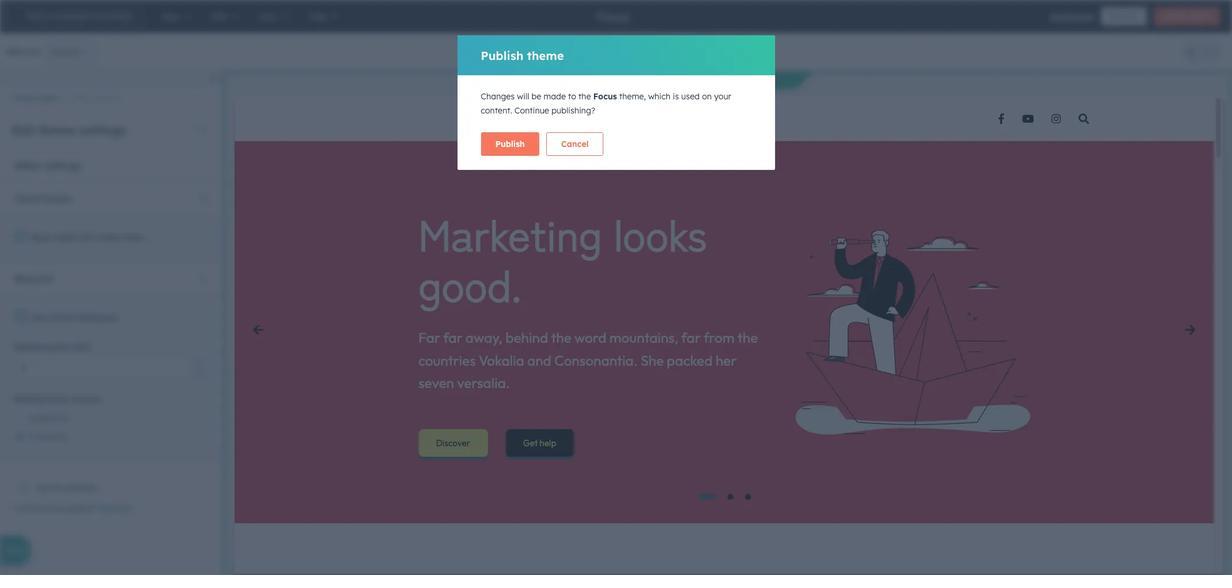 Task type: vqa. For each thing, say whether or not it's contained in the screenshot.
Can't see your updates? Click here
yes



Task type: describe. For each thing, give the bounding box(es) containing it.
autosaved
[[1051, 11, 1094, 22]]

visual tweaks
[[14, 194, 71, 204]]

theme, which is used on your content. continue publishing?
[[481, 91, 732, 116]]

0 horizontal spatial theme
[[39, 123, 76, 138]]

0 vertical spatial other settings
[[71, 94, 121, 103]]

on
[[702, 91, 712, 102]]

under
[[97, 233, 121, 243]]

3 text field
[[14, 356, 209, 380]]

show slash icon under titles
[[31, 233, 143, 243]]

downloads
[[97, 12, 133, 21]]

preview button
[[1101, 7, 1147, 26]]

show
[[31, 233, 52, 243]]

related posts limit
[[14, 342, 90, 352]]

icon
[[78, 233, 95, 243]]

view
[[6, 46, 26, 57]]

1 vertical spatial other settings
[[14, 160, 81, 172]]

home
[[51, 46, 78, 58]]

visual tweaks button
[[14, 182, 209, 216]]

caret image
[[199, 193, 207, 205]]

used
[[682, 91, 700, 102]]

slash
[[55, 233, 75, 243]]

W text field
[[625, 40, 680, 64]]

click here button
[[96, 504, 131, 514]]

updated
[[64, 483, 97, 494]]

beta
[[6, 545, 24, 556]]

is
[[673, 91, 679, 102]]

use infinite blog post
[[31, 313, 117, 323]]

can't see your updates? click here
[[14, 504, 131, 513]]

view on:
[[6, 46, 40, 57]]

changes
[[481, 91, 515, 102]]

columns for 2 columns
[[36, 413, 68, 424]]

be
[[532, 91, 541, 102]]

2 vertical spatial settings
[[44, 160, 81, 172]]

theme inside theme updated status
[[35, 483, 61, 494]]

back to marketplace downloads
[[26, 12, 133, 21]]

cancel button
[[547, 132, 604, 156]]

blog
[[79, 313, 97, 323]]

2 columns
[[29, 413, 68, 424]]

visual
[[14, 194, 39, 204]]

publish theme for publish theme button
[[1164, 12, 1211, 21]]

publish theme button
[[1154, 7, 1221, 26]]

blog post button
[[14, 262, 209, 296]]

changes will be made to the focus
[[481, 91, 617, 102]]

other settings button
[[59, 94, 121, 103]]

post inside dropdown button
[[35, 274, 53, 284]]

related posts column
[[14, 394, 101, 405]]

0 vertical spatial theme editor
[[695, 75, 747, 85]]

posts for limit
[[48, 342, 69, 352]]

1 vertical spatial theme editor
[[12, 94, 59, 103]]

on:
[[28, 46, 40, 57]]

made
[[544, 91, 566, 102]]

theme,
[[620, 91, 646, 102]]

1 horizontal spatial group
[[547, 42, 602, 61]]

beta button
[[0, 536, 30, 565]]

caret image
[[199, 273, 207, 285]]

publish for publish theme dialog
[[481, 48, 524, 63]]

theme editor button
[[12, 94, 59, 103]]

1 horizontal spatial editor
[[724, 75, 747, 85]]



Task type: locate. For each thing, give the bounding box(es) containing it.
related down use at bottom
[[14, 342, 45, 352]]

theme up edit
[[12, 94, 36, 103]]

0 vertical spatial columns
[[36, 413, 68, 424]]

theme
[[1190, 12, 1211, 21], [527, 48, 564, 63], [39, 123, 76, 138]]

navigation
[[0, 91, 223, 106]]

theme editor up on
[[695, 75, 747, 85]]

columns for 3 columns
[[36, 432, 68, 442]]

2 vertical spatial theme
[[39, 123, 76, 138]]

0 vertical spatial your
[[714, 91, 732, 102]]

theme inside dialog
[[527, 48, 564, 63]]

updates?
[[63, 504, 94, 513]]

2 columns from the top
[[36, 432, 68, 442]]

0 vertical spatial to
[[45, 12, 52, 21]]

to inside button
[[45, 12, 52, 21]]

theme for publish theme dialog
[[527, 48, 564, 63]]

1 vertical spatial other
[[14, 160, 41, 172]]

0 horizontal spatial theme editor
[[12, 94, 59, 103]]

publish for publish theme button
[[1164, 12, 1188, 21]]

0 horizontal spatial editor
[[38, 94, 59, 103]]

0 vertical spatial publish theme
[[1164, 12, 1211, 21]]

0 vertical spatial posts
[[48, 342, 69, 352]]

3 columns
[[29, 432, 68, 442]]

posts up 2 columns
[[48, 394, 69, 405]]

titles
[[123, 233, 143, 243]]

2 horizontal spatial theme
[[1190, 12, 1211, 21]]

will
[[517, 91, 529, 102]]

other settings up visual tweaks
[[14, 160, 81, 172]]

your right on
[[714, 91, 732, 102]]

theme for publish theme button
[[1190, 12, 1211, 21]]

0 horizontal spatial other
[[14, 160, 41, 172]]

0 vertical spatial focus
[[597, 9, 630, 24]]

2 horizontal spatial group
[[1184, 42, 1221, 62]]

1 vertical spatial publish theme
[[481, 48, 564, 63]]

2 vertical spatial publish
[[496, 139, 525, 149]]

back to marketplace downloads button
[[6, 7, 143, 26]]

blog post
[[14, 274, 53, 284]]

settings
[[93, 94, 121, 103], [79, 123, 125, 138], [44, 160, 81, 172]]

focus up w
[[597, 9, 630, 24]]

theme up see
[[35, 483, 61, 494]]

related for related posts limit
[[14, 342, 45, 352]]

1 vertical spatial theme
[[12, 94, 36, 103]]

columns down 2 columns
[[36, 432, 68, 442]]

theme editor up edit
[[12, 94, 59, 103]]

0 horizontal spatial group
[[191, 356, 208, 380]]

see
[[33, 504, 45, 513]]

the
[[579, 91, 591, 102]]

1 horizontal spatial other
[[71, 94, 91, 103]]

0 vertical spatial theme
[[695, 75, 721, 85]]

0 vertical spatial post
[[35, 274, 53, 284]]

other settings
[[71, 94, 121, 103], [14, 160, 81, 172]]

home button
[[45, 40, 97, 64]]

0 vertical spatial related
[[14, 342, 45, 352]]

to left the
[[568, 91, 576, 102]]

publish theme inside button
[[1164, 12, 1211, 21]]

use
[[31, 313, 46, 323]]

publish theme
[[1164, 12, 1211, 21], [481, 48, 564, 63]]

to right back
[[45, 12, 52, 21]]

1 vertical spatial publish
[[481, 48, 524, 63]]

settings up 'edit theme settings'
[[93, 94, 121, 103]]

settings up tweaks
[[44, 160, 81, 172]]

columns
[[36, 413, 68, 424], [36, 432, 68, 442]]

1 horizontal spatial publish theme
[[1164, 12, 1211, 21]]

posts
[[48, 342, 69, 352], [48, 394, 69, 405]]

columns up "3 columns"
[[36, 413, 68, 424]]

3
[[29, 432, 33, 442]]

2 related from the top
[[14, 394, 45, 405]]

1 horizontal spatial your
[[714, 91, 732, 102]]

2
[[29, 413, 33, 424]]

1 vertical spatial editor
[[38, 94, 59, 103]]

focus right the
[[593, 91, 617, 102]]

infinite
[[48, 313, 77, 323]]

1 vertical spatial your
[[47, 504, 61, 513]]

cancel
[[561, 139, 589, 149]]

posts left the limit
[[48, 342, 69, 352]]

other settings up 'edit theme settings'
[[71, 94, 121, 103]]

limit
[[72, 342, 90, 352]]

to
[[45, 12, 52, 21], [568, 91, 576, 102]]

theme updated
[[35, 483, 97, 494]]

0 vertical spatial settings
[[93, 94, 121, 103]]

related up "2"
[[14, 394, 45, 405]]

1 horizontal spatial post
[[99, 313, 117, 323]]

1 vertical spatial settings
[[79, 123, 125, 138]]

focus
[[597, 9, 630, 24], [593, 91, 617, 102]]

theme editor
[[695, 75, 747, 85], [12, 94, 59, 103]]

settings down other settings button
[[79, 123, 125, 138]]

to inside publish theme dialog
[[568, 91, 576, 102]]

your inside theme, which is used on your content. continue publishing?
[[714, 91, 732, 102]]

theme
[[695, 75, 721, 85], [12, 94, 36, 103], [35, 483, 61, 494]]

1 vertical spatial related
[[14, 394, 45, 405]]

autosaved button
[[1051, 9, 1094, 24]]

edit
[[12, 123, 35, 138]]

0 vertical spatial other
[[71, 94, 91, 103]]

2 posts from the top
[[48, 394, 69, 405]]

here
[[116, 504, 131, 513]]

other up visual
[[14, 160, 41, 172]]

related for related posts column
[[14, 394, 45, 405]]

1 related from the top
[[14, 342, 45, 352]]

1 horizontal spatial theme editor
[[695, 75, 747, 85]]

other
[[71, 94, 91, 103], [14, 160, 41, 172]]

publish theme for publish theme dialog
[[481, 48, 564, 63]]

1 vertical spatial focus
[[593, 91, 617, 102]]

1 vertical spatial theme
[[527, 48, 564, 63]]

publish right preview
[[1164, 12, 1188, 21]]

tweaks
[[42, 194, 71, 204]]

blog
[[14, 274, 33, 284]]

post
[[35, 274, 53, 284], [99, 313, 117, 323]]

continue
[[515, 105, 549, 116]]

0 horizontal spatial publish theme
[[481, 48, 564, 63]]

content.
[[481, 105, 512, 116]]

1 vertical spatial posts
[[48, 394, 69, 405]]

0 horizontal spatial your
[[47, 504, 61, 513]]

2 vertical spatial theme
[[35, 483, 61, 494]]

back
[[26, 12, 43, 21]]

posts for column
[[48, 394, 69, 405]]

publish theme inside dialog
[[481, 48, 564, 63]]

group
[[1184, 42, 1221, 62], [547, 42, 602, 61], [191, 356, 208, 380]]

0 vertical spatial theme
[[1190, 12, 1211, 21]]

0 vertical spatial publish
[[1164, 12, 1188, 21]]

marketplace
[[54, 12, 95, 21]]

0 vertical spatial editor
[[724, 75, 747, 85]]

column
[[72, 394, 101, 405]]

navigation containing theme editor
[[0, 91, 223, 106]]

can't
[[14, 504, 31, 513]]

theme up on
[[695, 75, 721, 85]]

other up 'edit theme settings'
[[71, 94, 91, 103]]

publish up the 'changes'
[[481, 48, 524, 63]]

related
[[14, 342, 45, 352], [14, 394, 45, 405]]

post right blog
[[35, 274, 53, 284]]

your right see
[[47, 504, 61, 513]]

theme inside button
[[1190, 12, 1211, 21]]

click
[[96, 504, 113, 513]]

1 horizontal spatial to
[[568, 91, 576, 102]]

publish theme dialog
[[457, 35, 775, 170]]

your
[[714, 91, 732, 102], [47, 504, 61, 513]]

publish
[[1164, 12, 1188, 21], [481, 48, 524, 63], [496, 139, 525, 149]]

focus inside publish theme dialog
[[593, 91, 617, 102]]

1 vertical spatial columns
[[36, 432, 68, 442]]

publish button
[[481, 132, 540, 156]]

0 horizontal spatial post
[[35, 274, 53, 284]]

1 vertical spatial to
[[568, 91, 576, 102]]

edit theme settings
[[12, 123, 125, 138]]

0 horizontal spatial to
[[45, 12, 52, 21]]

preview
[[1111, 12, 1137, 21]]

1 vertical spatial post
[[99, 313, 117, 323]]

publish down content. on the left of page
[[496, 139, 525, 149]]

publishing?
[[552, 105, 596, 116]]

w
[[610, 48, 618, 58]]

1 horizontal spatial theme
[[527, 48, 564, 63]]

1 posts from the top
[[48, 342, 69, 352]]

post right blog at left
[[99, 313, 117, 323]]

editor
[[724, 75, 747, 85], [38, 94, 59, 103]]

theme updated status
[[11, 468, 204, 499]]

1 columns from the top
[[36, 413, 68, 424]]

which
[[649, 91, 671, 102]]



